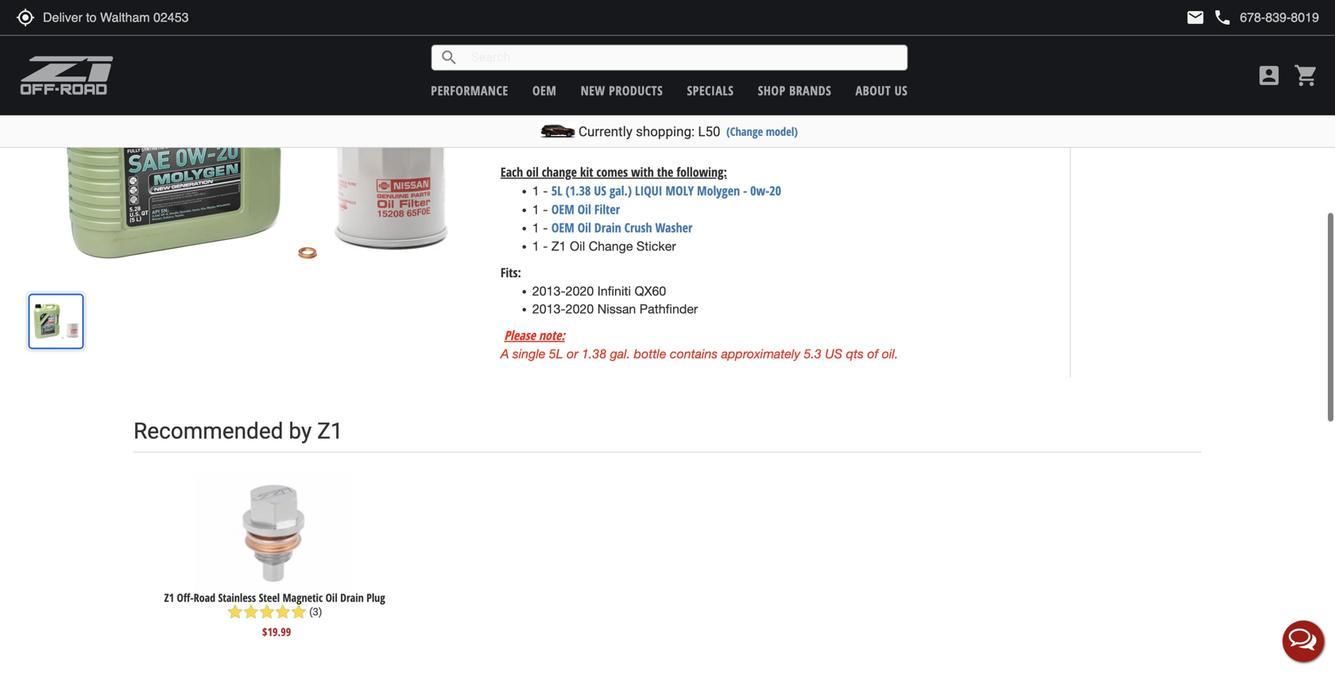 Task type: vqa. For each thing, say whether or not it's contained in the screenshot.
The Z1 600R Is Now Available || What is it? at the bottom
no



Task type: locate. For each thing, give the bounding box(es) containing it.
$19.99
[[262, 614, 291, 629]]

1 vertical spatial filter
[[706, 104, 731, 118]]

z1 off-road stainless steel magnetic oil drain plug star star star star star (3) $19.99
[[164, 580, 385, 629]]

z1 left off-
[[164, 580, 174, 595]]

1 vertical spatial 2013-
[[532, 291, 566, 306]]

moderate
[[860, 31, 915, 46]]

of right out
[[670, 104, 681, 118]]

that down protection on the right of the page
[[753, 49, 775, 64]]

0 vertical spatial to
[[940, 67, 951, 82]]

fits:
[[501, 253, 521, 271]]

0 vertical spatial drain
[[594, 209, 621, 226]]

crush
[[624, 209, 652, 226]]

2 star from the left
[[243, 594, 259, 610]]

oil right each
[[526, 153, 539, 170]]

1 horizontal spatial on
[[930, 49, 944, 64]]

us up filter
[[594, 172, 606, 189]]

1 vertical spatial drain
[[340, 580, 364, 595]]

2013-
[[532, 273, 566, 288], [532, 291, 566, 306]]

2020 up or
[[566, 291, 594, 306]]

loss
[[1001, 67, 1023, 82]]

currently shopping: l50 (change model)
[[579, 124, 798, 140]]

1 vertical spatial z1
[[317, 408, 343, 434]]

2 vertical spatial and
[[817, 85, 838, 100]]

us
[[594, 172, 606, 189], [825, 336, 843, 351]]

(3)
[[309, 596, 322, 608]]

that
[[753, 49, 775, 64], [691, 85, 713, 100], [977, 85, 999, 100]]

on down duty
[[930, 49, 944, 64]]

us for 5.3
[[825, 336, 843, 351]]

particulates
[[683, 49, 749, 64]]

to down shop
[[766, 104, 777, 118]]

my_location
[[16, 8, 35, 27]]

1 vertical spatial engine
[[802, 104, 840, 118]]

1 horizontal spatial us
[[825, 336, 843, 351]]

0 vertical spatial 2020
[[566, 273, 594, 288]]

oem oil filter link
[[552, 190, 620, 207]]

0 horizontal spatial us
[[594, 172, 606, 189]]

valve down the prevent
[[944, 85, 974, 100]]

1.38
[[582, 336, 607, 351]]

0 vertical spatial filter
[[751, 85, 775, 100]]

5 star from the left
[[291, 594, 307, 610]]

0 horizontal spatial valve
[[907, 67, 936, 82]]

steel
[[259, 580, 280, 595]]

2 1 from the top
[[532, 192, 540, 207]]

shopping_cart
[[1294, 63, 1319, 88]]

currently
[[579, 124, 633, 140]]

change
[[589, 229, 633, 243]]

filters up in
[[611, 67, 645, 82]]

on up can
[[790, 31, 804, 46]]

infiniti
[[598, 273, 631, 288]]

filter
[[594, 190, 620, 207]]

0 vertical spatial on
[[790, 31, 804, 46]]

1 horizontal spatial z1
[[317, 408, 343, 434]]

removing
[[501, 49, 553, 64]]

qx60
[[635, 273, 666, 288]]

2 horizontal spatial that
[[977, 85, 999, 100]]

the
[[635, 85, 653, 100], [685, 104, 703, 118], [781, 104, 798, 118], [657, 153, 674, 170]]

filters up other
[[594, 31, 628, 46]]

0 vertical spatial and
[[835, 31, 857, 46]]

filters
[[594, 31, 628, 46], [611, 67, 645, 82]]

to down the internal
[[940, 67, 951, 82]]

an down as
[[841, 85, 855, 100]]

the up currently shopping: l50 (change model)
[[685, 104, 703, 118]]

that down the prevent
[[977, 85, 999, 100]]

recommended
[[134, 408, 283, 434]]

0 vertical spatial z1
[[552, 229, 566, 243]]

oil left from
[[553, 104, 566, 118]]

not
[[878, 104, 896, 118]]

oem up flow
[[579, 67, 607, 82]]

oil down (1.38 at the top of the page
[[578, 190, 591, 207]]

oem oil drain crush washer link
[[552, 209, 693, 226]]

prevent
[[954, 67, 997, 82]]

nissan inside oem nissan oil filters offer unmatched protection on light and moderate duty vehicles, removing dirt and other harmful particulates that can cause increased wear on internal engine components. oem filters incorporate safety features such as a bypass valve to prevent loss (or restriction) of oil flow in the event that an oil filter clogs, and an anti-drainback valve that prevents oil from draining out of the filter back to the engine when not running.
[[533, 31, 571, 46]]

shopping_cart link
[[1290, 63, 1319, 88]]

when
[[843, 104, 874, 118]]

engine down brands on the top of page
[[802, 104, 840, 118]]

2020 left infiniti
[[566, 273, 594, 288]]

us left the qts
[[825, 336, 843, 351]]

1 vertical spatial nissan
[[598, 291, 636, 306]]

change
[[542, 153, 577, 170]]

mail link
[[1186, 8, 1205, 27]]

0 horizontal spatial filter
[[706, 104, 731, 118]]

running.
[[899, 104, 946, 118]]

an down safety on the top right
[[717, 85, 731, 100]]

and
[[835, 31, 857, 46], [579, 49, 600, 64], [817, 85, 838, 100]]

0 vertical spatial us
[[594, 172, 606, 189]]

1 vertical spatial valve
[[944, 85, 974, 100]]

with
[[631, 153, 654, 170]]

drain down filter
[[594, 209, 621, 226]]

z1 right the by
[[317, 408, 343, 434]]

1 horizontal spatial nissan
[[598, 291, 636, 306]]

of up from
[[564, 85, 575, 100]]

stainless
[[218, 580, 256, 595]]

search
[[440, 48, 459, 67]]

oil inside the each oil change kit comes with the following: 1 - 5l (1.38 us gal.) liqui moly molygen - 0w-20 1 - oem oil filter 1 - oem oil drain crush washer 1 - z1 oil change sticker
[[526, 153, 539, 170]]

oil.
[[882, 336, 899, 351]]

3 star from the left
[[259, 594, 275, 610]]

nissan up dirt
[[533, 31, 571, 46]]

oil inside the z1 off-road stainless steel magnetic oil drain plug star star star star star (3) $19.99
[[326, 580, 338, 595]]

1 an from the left
[[717, 85, 731, 100]]

us inside please note: a single 5l or 1.38 gal. bottle contains approximately 5.3 us qts of oil.
[[825, 336, 843, 351]]

oil
[[578, 85, 591, 100], [734, 85, 747, 100], [553, 104, 566, 118], [526, 153, 539, 170]]

2 horizontal spatial z1
[[552, 229, 566, 243]]

0 vertical spatial nissan
[[533, 31, 571, 46]]

2 vertical spatial of
[[867, 336, 879, 351]]

sticker
[[637, 229, 676, 243]]

please note: a single 5l or 1.38 gal. bottle contains approximately 5.3 us qts of oil.
[[501, 316, 902, 351]]

1 vertical spatial us
[[825, 336, 843, 351]]

or
[[567, 336, 578, 351]]

0 horizontal spatial nissan
[[533, 31, 571, 46]]

engine
[[993, 49, 1031, 64], [802, 104, 840, 118]]

us inside the each oil change kit comes with the following: 1 - 5l (1.38 us gal.) liqui moly molygen - 0w-20 1 - oem oil filter 1 - oem oil drain crush washer 1 - z1 oil change sticker
[[594, 172, 606, 189]]

oil right magnetic
[[326, 580, 338, 595]]

and down such
[[817, 85, 838, 100]]

bypass
[[862, 67, 903, 82]]

0 vertical spatial valve
[[907, 67, 936, 82]]

filter down specials link
[[706, 104, 731, 118]]

0 vertical spatial filters
[[594, 31, 628, 46]]

plug
[[367, 580, 385, 595]]

engine up loss
[[993, 49, 1031, 64]]

(change
[[727, 124, 763, 139]]

to
[[940, 67, 951, 82], [766, 104, 777, 118]]

2 vertical spatial z1
[[164, 580, 174, 595]]

of left oil.
[[867, 336, 879, 351]]

drain left plug
[[340, 580, 364, 595]]

1 horizontal spatial an
[[841, 85, 855, 100]]

1 horizontal spatial engine
[[993, 49, 1031, 64]]

1 horizontal spatial filter
[[751, 85, 775, 100]]

that down incorporate
[[691, 85, 713, 100]]

2 horizontal spatial of
[[867, 336, 879, 351]]

z1 down oem oil filter link
[[552, 229, 566, 243]]

filter up back
[[751, 85, 775, 100]]

on
[[790, 31, 804, 46], [930, 49, 944, 64]]

moly
[[666, 172, 694, 189]]

gal.)
[[610, 172, 632, 189]]

z1
[[552, 229, 566, 243], [317, 408, 343, 434], [164, 580, 174, 595]]

5l
[[552, 172, 563, 189], [549, 336, 563, 351]]

1 vertical spatial 2020
[[566, 291, 594, 306]]

4 1 from the top
[[532, 229, 540, 243]]

0 horizontal spatial drain
[[340, 580, 364, 595]]

1 vertical spatial 5l
[[549, 336, 563, 351]]

increased
[[840, 49, 895, 64]]

(1.38
[[566, 172, 591, 189]]

performance
[[431, 82, 508, 99]]

2 2013- from the top
[[532, 291, 566, 306]]

other
[[604, 49, 633, 64]]

1 2013- from the top
[[532, 273, 566, 288]]

star
[[227, 594, 243, 610], [243, 594, 259, 610], [259, 594, 275, 610], [275, 594, 291, 610], [291, 594, 307, 610]]

0 horizontal spatial an
[[717, 85, 731, 100]]

account_box
[[1257, 63, 1282, 88]]

oil up dirt
[[575, 31, 590, 46]]

0 horizontal spatial to
[[766, 104, 777, 118]]

and right dirt
[[579, 49, 600, 64]]

1 vertical spatial on
[[930, 49, 944, 64]]

restriction)
[[501, 85, 560, 100]]

shopping:
[[636, 124, 695, 140]]

oem nissan oil filters offer unmatched protection on light and moderate duty vehicles, removing dirt and other harmful particulates that can cause increased wear on internal engine components. oem filters incorporate safety features such as a bypass valve to prevent loss (or restriction) of oil flow in the event that an oil filter clogs, and an anti-drainback valve that prevents oil from draining out of the filter back to the engine when not running.
[[501, 31, 1042, 118]]

5l down change
[[552, 172, 563, 189]]

drainback
[[885, 85, 941, 100]]

1 horizontal spatial drain
[[594, 209, 621, 226]]

z1 inside the z1 off-road stainless steel magnetic oil drain plug star star star star star (3) $19.99
[[164, 580, 174, 595]]

nissan down infiniti
[[598, 291, 636, 306]]

0 horizontal spatial z1
[[164, 580, 174, 595]]

oem link
[[533, 82, 557, 99]]

1 horizontal spatial of
[[670, 104, 681, 118]]

the up 5l (1.38 us gal.) liqui moly molygen - 0w-20 link
[[657, 153, 674, 170]]

and right light
[[835, 31, 857, 46]]

0 vertical spatial of
[[564, 85, 575, 100]]

Search search field
[[459, 45, 907, 70]]

nissan inside fits: 2013-2020 infiniti qx60 2013-2020 nissan pathfinder
[[598, 291, 636, 306]]

0 vertical spatial 5l
[[552, 172, 563, 189]]

filter
[[751, 85, 775, 100], [706, 104, 731, 118]]

1 horizontal spatial to
[[940, 67, 951, 82]]

valve up drainback
[[907, 67, 936, 82]]

5l left or
[[549, 336, 563, 351]]

harmful
[[637, 49, 679, 64]]

duty
[[918, 31, 943, 46]]

approximately
[[721, 336, 801, 351]]

0 vertical spatial 2013-
[[532, 273, 566, 288]]

1 1 from the top
[[532, 173, 540, 188]]



Task type: describe. For each thing, give the bounding box(es) containing it.
shop brands link
[[758, 82, 832, 99]]

0 horizontal spatial of
[[564, 85, 575, 100]]

in
[[622, 85, 632, 100]]

flow
[[595, 85, 618, 100]]

drain inside the each oil change kit comes with the following: 1 - 5l (1.38 us gal.) liqui moly molygen - 0w-20 1 - oem oil filter 1 - oem oil drain crush washer 1 - z1 oil change sticker
[[594, 209, 621, 226]]

5l (1.38 us gal.) liqui moly molygen - 0w-20 link
[[552, 172, 781, 189]]

note:
[[539, 316, 565, 333]]

20
[[770, 172, 781, 189]]

specials
[[687, 82, 734, 99]]

draining
[[599, 104, 645, 118]]

1 horizontal spatial valve
[[944, 85, 974, 100]]

can
[[778, 49, 799, 64]]

1 vertical spatial of
[[670, 104, 681, 118]]

please
[[504, 316, 536, 333]]

pathfinder
[[640, 291, 698, 306]]

oil down safety on the top right
[[734, 85, 747, 100]]

oem up removing
[[501, 31, 529, 46]]

unmatched
[[661, 31, 725, 46]]

new products
[[581, 82, 663, 99]]

oil left change
[[570, 229, 585, 243]]

comes
[[597, 153, 628, 170]]

single
[[513, 336, 546, 351]]

1 vertical spatial to
[[766, 104, 777, 118]]

mail
[[1186, 8, 1205, 27]]

liqui
[[635, 172, 663, 189]]

components.
[[501, 67, 575, 82]]

1 horizontal spatial that
[[753, 49, 775, 64]]

gal.
[[610, 336, 630, 351]]

about us
[[856, 82, 908, 99]]

vehicles,
[[947, 31, 996, 46]]

event
[[657, 85, 688, 100]]

1 vertical spatial and
[[579, 49, 600, 64]]

each
[[501, 153, 523, 170]]

mail phone
[[1186, 8, 1232, 27]]

3 1 from the top
[[532, 210, 540, 225]]

oem down (1.38 at the top of the page
[[552, 190, 575, 207]]

oil inside oem nissan oil filters offer unmatched protection on light and moderate duty vehicles, removing dirt and other harmful particulates that can cause increased wear on internal engine components. oem filters incorporate safety features such as a bypass valve to prevent loss (or restriction) of oil flow in the event that an oil filter clogs, and an anti-drainback valve that prevents oil from draining out of the filter back to the engine when not running.
[[575, 31, 590, 46]]

about us link
[[856, 82, 908, 99]]

us for (1.38
[[594, 172, 606, 189]]

fits: 2013-2020 infiniti qx60 2013-2020 nissan pathfinder
[[501, 253, 698, 306]]

new
[[581, 82, 605, 99]]

2 2020 from the top
[[566, 291, 594, 306]]

z1 motorsports logo image
[[20, 56, 114, 95]]

shop
[[758, 82, 786, 99]]

prevents
[[501, 104, 550, 118]]

drain inside the z1 off-road stainless steel magnetic oil drain plug star star star star star (3) $19.99
[[340, 580, 364, 595]]

following:
[[677, 153, 727, 170]]

5.3
[[804, 336, 822, 351]]

model)
[[766, 124, 798, 139]]

brands
[[789, 82, 832, 99]]

2 an from the left
[[841, 85, 855, 100]]

protection
[[729, 31, 786, 46]]

(change model) link
[[727, 124, 798, 139]]

offer
[[632, 31, 657, 46]]

phone link
[[1213, 8, 1319, 27]]

z1 inside the each oil change kit comes with the following: 1 - 5l (1.38 us gal.) liqui moly molygen - 0w-20 1 - oem oil filter 1 - oem oil drain crush washer 1 - z1 oil change sticker
[[552, 229, 566, 243]]

oem down oem oil filter link
[[552, 209, 575, 226]]

features
[[755, 67, 801, 82]]

l50
[[698, 124, 721, 140]]

cause
[[802, 49, 836, 64]]

account_box link
[[1253, 63, 1286, 88]]

qts
[[846, 336, 864, 351]]

products
[[609, 82, 663, 99]]

anti-
[[859, 85, 885, 100]]

as
[[835, 67, 848, 82]]

oil up from
[[578, 85, 591, 100]]

the right in
[[635, 85, 653, 100]]

from
[[570, 104, 596, 118]]

5l inside the each oil change kit comes with the following: 1 - 5l (1.38 us gal.) liqui moly molygen - 0w-20 1 - oem oil filter 1 - oem oil drain crush washer 1 - z1 oil change sticker
[[552, 172, 563, 189]]

of inside please note: a single 5l or 1.38 gal. bottle contains approximately 5.3 us qts of oil.
[[867, 336, 879, 351]]

light
[[808, 31, 832, 46]]

about
[[856, 82, 891, 99]]

clogs,
[[779, 85, 813, 100]]

0 horizontal spatial on
[[790, 31, 804, 46]]

magnetic
[[283, 580, 323, 595]]

0w-
[[751, 172, 770, 189]]

oem up prevents in the top of the page
[[533, 82, 557, 99]]

0 vertical spatial engine
[[993, 49, 1031, 64]]

shop brands
[[758, 82, 832, 99]]

a
[[852, 67, 859, 82]]

off-
[[177, 580, 194, 595]]

each oil change kit comes with the following: 1 - 5l (1.38 us gal.) liqui moly molygen - 0w-20 1 - oem oil filter 1 - oem oil drain crush washer 1 - z1 oil change sticker
[[501, 153, 781, 243]]

4 star from the left
[[275, 594, 291, 610]]

such
[[804, 67, 832, 82]]

1 vertical spatial filters
[[611, 67, 645, 82]]

0 horizontal spatial that
[[691, 85, 713, 100]]

us
[[895, 82, 908, 99]]

oil down oem oil filter link
[[578, 209, 591, 226]]

the down the clogs,
[[781, 104, 798, 118]]

recommended by z1
[[134, 408, 343, 434]]

contains
[[670, 336, 718, 351]]

by
[[289, 408, 312, 434]]

new products link
[[581, 82, 663, 99]]

the inside the each oil change kit comes with the following: 1 - 5l (1.38 us gal.) liqui moly molygen - 0w-20 1 - oem oil filter 1 - oem oil drain crush washer 1 - z1 oil change sticker
[[657, 153, 674, 170]]

internal
[[948, 49, 989, 64]]

1 2020 from the top
[[566, 273, 594, 288]]

0 horizontal spatial engine
[[802, 104, 840, 118]]

performance link
[[431, 82, 508, 99]]

1 star from the left
[[227, 594, 243, 610]]

wear
[[899, 49, 926, 64]]

5l inside please note: a single 5l or 1.38 gal. bottle contains approximately 5.3 us qts of oil.
[[549, 336, 563, 351]]



